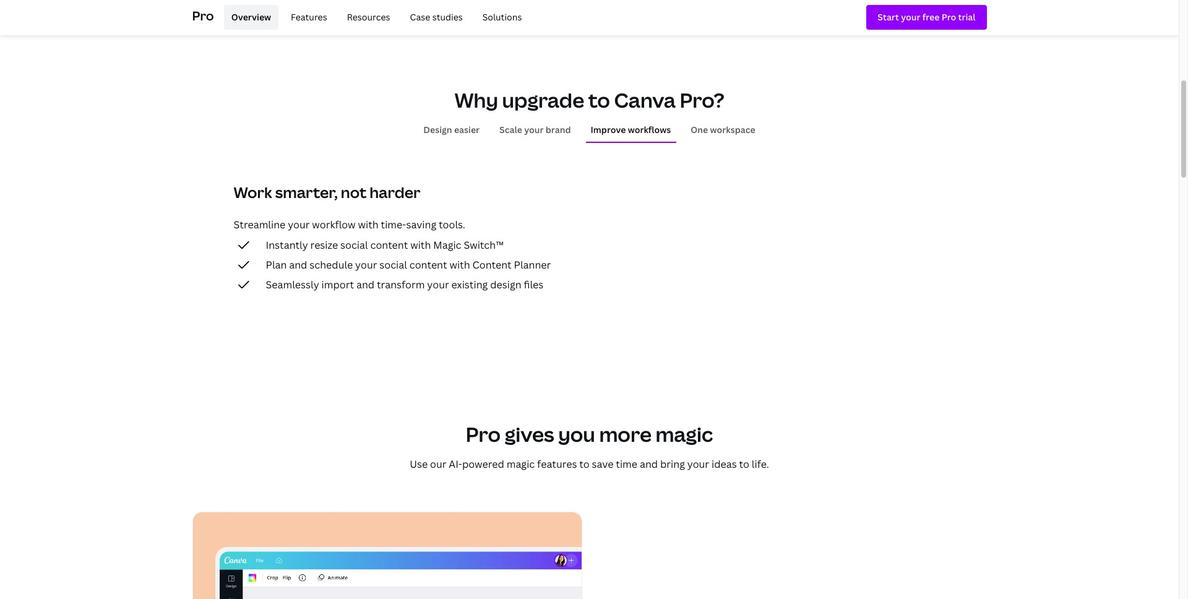 Task type: locate. For each thing, give the bounding box(es) containing it.
improve workflows button
[[586, 118, 676, 142]]

0 vertical spatial pro
[[192, 7, 214, 24]]

why
[[455, 87, 498, 113]]

1 vertical spatial social
[[380, 258, 407, 272]]

features
[[538, 458, 577, 471]]

case studies link
[[403, 5, 470, 30]]

0 horizontal spatial pro
[[192, 7, 214, 24]]

1 vertical spatial with
[[411, 238, 431, 252]]

and
[[289, 258, 307, 272], [357, 278, 375, 292], [640, 458, 658, 471]]

with
[[358, 218, 379, 232], [411, 238, 431, 252], [450, 258, 470, 272]]

0 vertical spatial content
[[371, 238, 408, 252]]

import
[[322, 278, 354, 292]]

content down magic
[[410, 258, 447, 272]]

life.
[[752, 458, 770, 471]]

magic for powered
[[507, 458, 535, 471]]

pro left overview
[[192, 7, 214, 24]]

bring
[[661, 458, 685, 471]]

menu bar containing overview
[[219, 5, 530, 30]]

2 horizontal spatial with
[[450, 258, 470, 272]]

magic down gives
[[507, 458, 535, 471]]

resources link
[[340, 5, 398, 30]]

scale
[[500, 124, 522, 135]]

and up seamlessly
[[289, 258, 307, 272]]

1 vertical spatial magic
[[507, 458, 535, 471]]

1 horizontal spatial with
[[411, 238, 431, 252]]

2 horizontal spatial and
[[640, 458, 658, 471]]

1 vertical spatial and
[[357, 278, 375, 292]]

menu bar
[[219, 5, 530, 30]]

with left time-
[[358, 218, 379, 232]]

your right scale
[[525, 124, 544, 135]]

content down time-
[[371, 238, 408, 252]]

brand
[[546, 124, 571, 135]]

design easier
[[424, 124, 480, 135]]

your
[[525, 124, 544, 135], [288, 218, 310, 232], [355, 258, 377, 272], [427, 278, 449, 292], [688, 458, 710, 471]]

design
[[490, 278, 522, 292]]

with down saving
[[411, 238, 431, 252]]

one
[[691, 124, 708, 135]]

social down streamline your workflow with time-saving tools.
[[341, 238, 368, 252]]

solutions
[[483, 11, 522, 23]]

0 vertical spatial and
[[289, 258, 307, 272]]

schedule
[[310, 258, 353, 272]]

case
[[410, 11, 430, 23]]

1 horizontal spatial and
[[357, 278, 375, 292]]

planner
[[514, 258, 551, 272]]

studies
[[433, 11, 463, 23]]

content
[[371, 238, 408, 252], [410, 258, 447, 272]]

social up transform
[[380, 258, 407, 272]]

to
[[589, 87, 610, 113], [580, 458, 590, 471], [740, 458, 750, 471]]

magic up bring
[[656, 421, 713, 448]]

to left life.
[[740, 458, 750, 471]]

pro element
[[192, 0, 987, 35]]

instantly
[[266, 238, 308, 252]]

your down the instantly resize social content with magic switch™
[[355, 258, 377, 272]]

2 vertical spatial with
[[450, 258, 470, 272]]

1 horizontal spatial pro
[[466, 421, 501, 448]]

time
[[616, 458, 638, 471]]

and right time
[[640, 458, 658, 471]]

your left existing
[[427, 278, 449, 292]]

1 horizontal spatial content
[[410, 258, 447, 272]]

seamlessly import and transform your existing design files
[[266, 278, 544, 292]]

scale your brand
[[500, 124, 571, 135]]

menu bar inside pro element
[[219, 5, 530, 30]]

pro up the powered
[[466, 421, 501, 448]]

gives
[[505, 421, 555, 448]]

why upgrade to canva pro?
[[455, 87, 725, 113]]

1 vertical spatial pro
[[466, 421, 501, 448]]

0 vertical spatial social
[[341, 238, 368, 252]]

magic
[[656, 421, 713, 448], [507, 458, 535, 471]]

work
[[234, 182, 272, 202]]

saving
[[406, 218, 437, 232]]

design
[[424, 124, 452, 135]]

case studies
[[410, 11, 463, 23]]

pro
[[192, 7, 214, 24], [466, 421, 501, 448]]

0 horizontal spatial magic
[[507, 458, 535, 471]]

1 horizontal spatial magic
[[656, 421, 713, 448]]

to left save
[[580, 458, 590, 471]]

1 horizontal spatial social
[[380, 258, 407, 272]]

0 horizontal spatial with
[[358, 218, 379, 232]]

with up existing
[[450, 258, 470, 272]]

and right import
[[357, 278, 375, 292]]

ideas
[[712, 458, 737, 471]]

easier
[[454, 124, 480, 135]]

plan and schedule your social content with content planner
[[266, 258, 551, 272]]

seamlessly
[[266, 278, 319, 292]]

our
[[430, 458, 447, 471]]

0 vertical spatial magic
[[656, 421, 713, 448]]

social
[[341, 238, 368, 252], [380, 258, 407, 272]]

not
[[341, 182, 367, 202]]



Task type: vqa. For each thing, say whether or not it's contained in the screenshot.
Features link
yes



Task type: describe. For each thing, give the bounding box(es) containing it.
plan
[[266, 258, 287, 272]]

switch™
[[464, 238, 504, 252]]

workflow
[[312, 218, 356, 232]]

powered
[[462, 458, 504, 471]]

workflows
[[628, 124, 671, 135]]

workspace
[[711, 124, 756, 135]]

more
[[600, 421, 652, 448]]

use
[[410, 458, 428, 471]]

scale your brand button
[[495, 118, 576, 142]]

improve workflows
[[591, 124, 671, 135]]

1 vertical spatial content
[[410, 258, 447, 272]]

transform
[[377, 278, 425, 292]]

0 horizontal spatial social
[[341, 238, 368, 252]]

existing
[[452, 278, 488, 292]]

design easier button
[[419, 118, 485, 142]]

magic for more
[[656, 421, 713, 448]]

ai-
[[449, 458, 462, 471]]

overview
[[231, 11, 271, 23]]

canva
[[614, 87, 676, 113]]

your right bring
[[688, 458, 710, 471]]

pro gives you more magic
[[466, 421, 713, 448]]

0 horizontal spatial and
[[289, 258, 307, 272]]

one workspace button
[[686, 118, 761, 142]]

you
[[559, 421, 596, 448]]

streamline your workflow with time-saving tools.
[[234, 218, 466, 232]]

files
[[524, 278, 544, 292]]

tools.
[[439, 218, 466, 232]]

content
[[473, 258, 512, 272]]

improve
[[591, 124, 626, 135]]

resize
[[311, 238, 338, 252]]

use our ai-powered magic features to save time and bring your ideas to life.
[[410, 458, 770, 471]]

pro?
[[680, 87, 725, 113]]

your inside button
[[525, 124, 544, 135]]

0 vertical spatial with
[[358, 218, 379, 232]]

pro for pro gives you more magic
[[466, 421, 501, 448]]

save
[[592, 458, 614, 471]]

your up instantly
[[288, 218, 310, 232]]

magic
[[434, 238, 462, 252]]

instantly resize social content with magic switch™
[[266, 238, 504, 252]]

features
[[291, 11, 327, 23]]

upgrade
[[502, 87, 585, 113]]

smarter,
[[275, 182, 338, 202]]

2 vertical spatial and
[[640, 458, 658, 471]]

features link
[[284, 5, 335, 30]]

pro for pro
[[192, 7, 214, 24]]

time-
[[381, 218, 406, 232]]

harder
[[370, 182, 421, 202]]

0 horizontal spatial content
[[371, 238, 408, 252]]

overview link
[[224, 5, 279, 30]]

one workspace
[[691, 124, 756, 135]]

resources
[[347, 11, 390, 23]]

work smarter, not harder
[[234, 182, 421, 202]]

streamline
[[234, 218, 286, 232]]

solutions link
[[475, 5, 530, 30]]

to up improve
[[589, 87, 610, 113]]



